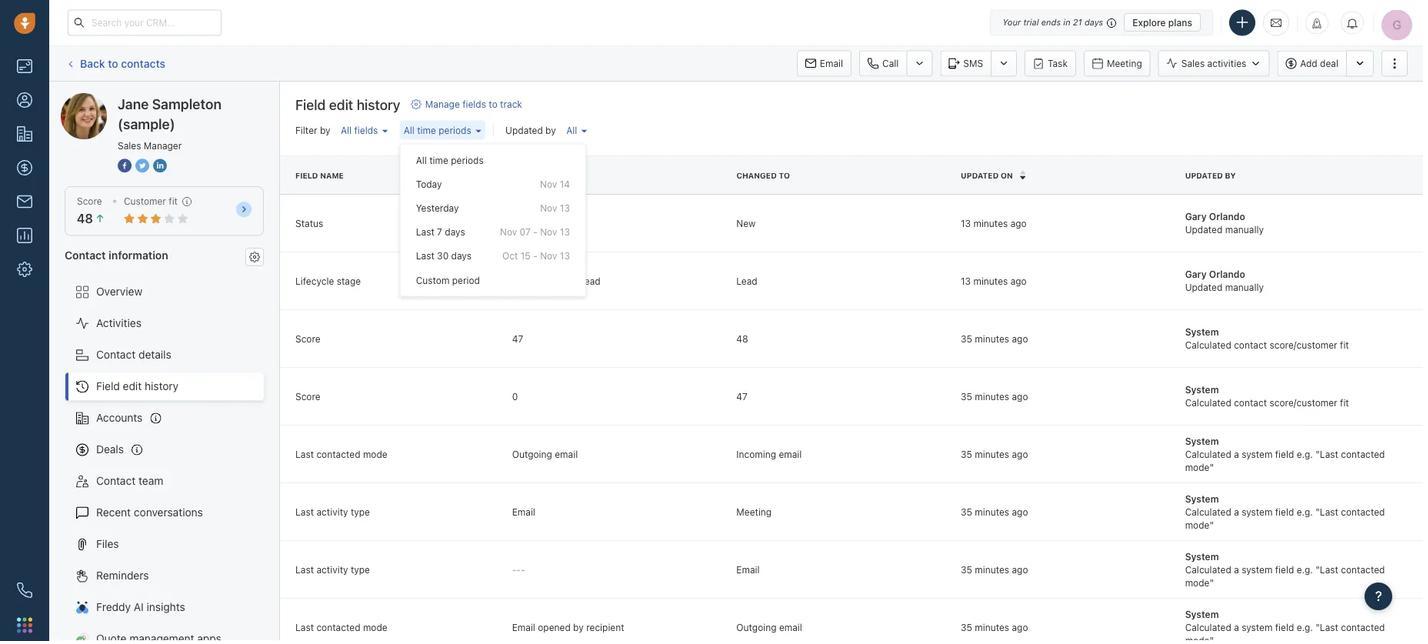 Task type: vqa. For each thing, say whether or not it's contained in the screenshot.


Task type: locate. For each thing, give the bounding box(es) containing it.
4 35 from the top
[[961, 506, 973, 517]]

0 vertical spatial manually
[[1226, 224, 1265, 235]]

all time periods button
[[400, 121, 486, 140]]

fields inside manage fields to track "link"
[[463, 99, 486, 110]]

2 calculated from the top
[[1186, 397, 1232, 408]]

1 vertical spatial 13 minutes ago
[[961, 275, 1027, 286]]

1 horizontal spatial fields
[[463, 99, 486, 110]]

0 horizontal spatial updated by
[[506, 125, 556, 136]]

2 vertical spatial sales
[[512, 275, 536, 286]]

jane sampleton (sample) down contacts
[[92, 93, 218, 105]]

0 horizontal spatial history
[[145, 380, 179, 393]]

fields
[[463, 99, 486, 110], [354, 125, 378, 136]]

contact down '48' button
[[65, 248, 106, 261]]

4 field from the top
[[1276, 622, 1295, 632]]

jane
[[92, 93, 115, 105], [118, 95, 149, 112]]

meeting inside button
[[1107, 58, 1143, 69]]

1 vertical spatial fit
[[1341, 340, 1350, 350]]

last contacted mode
[[296, 448, 388, 459], [296, 622, 388, 632]]

1 35 from the top
[[961, 333, 973, 344]]

system for incoming email
[[1242, 448, 1273, 459]]

contact for contact details
[[96, 348, 136, 361]]

minutes for outgoing email
[[975, 622, 1010, 632]]

0 horizontal spatial sales
[[118, 140, 141, 151]]

nov for nov 14
[[540, 179, 557, 190]]

system calculated contact score/customer fit for 47
[[1186, 384, 1350, 408]]

previous value
[[512, 170, 582, 179]]

1 35 minutes ago from the top
[[961, 333, 1029, 344]]

contact team
[[96, 475, 163, 487]]

1 vertical spatial meeting
[[737, 506, 772, 517]]

4 calculated from the top
[[1186, 506, 1232, 517]]

system for meeting
[[1186, 493, 1220, 504]]

1 lead from the left
[[580, 275, 601, 286]]

customer fit
[[124, 196, 178, 207]]

all right 'all fields' link
[[404, 125, 415, 136]]

3 system calculated a system field e.g. "last contacted mode" from the top
[[1186, 551, 1386, 588]]

1 vertical spatial qualified
[[538, 275, 577, 286]]

2 system calculated a system field e.g. "last contacted mode" from the top
[[1186, 493, 1386, 530]]

1 last contacted mode from the top
[[296, 448, 388, 459]]

meeting down incoming
[[737, 506, 772, 517]]

13 minutes ago
[[961, 217, 1027, 228], [961, 275, 1027, 286]]

last for outgoing
[[296, 448, 314, 459]]

manually for lead
[[1226, 282, 1265, 293]]

last for -
[[296, 564, 314, 575]]

0 vertical spatial 48
[[77, 211, 93, 226]]

35 for 48
[[961, 333, 973, 344]]

mng settings image
[[249, 252, 260, 262]]

all time periods down all time periods dropdown button on the left of page
[[416, 155, 484, 166]]

2 horizontal spatial sales
[[1182, 58, 1205, 69]]

system calculated a system field e.g. "last contacted mode" for meeting
[[1186, 493, 1386, 530]]

3 field from the top
[[1276, 564, 1295, 575]]

35 minutes ago
[[961, 333, 1029, 344], [961, 391, 1029, 401], [961, 448, 1029, 459], [961, 506, 1029, 517], [961, 564, 1029, 575], [961, 622, 1029, 632]]

email opened by recipient
[[512, 622, 625, 632]]

history up 'all fields' link
[[357, 96, 401, 113]]

2 score/customer from the top
[[1270, 397, 1338, 408]]

1 vertical spatial outgoing email
[[737, 622, 803, 632]]

2 vertical spatial field
[[96, 380, 120, 393]]

field
[[296, 96, 326, 113], [296, 170, 318, 179], [96, 380, 120, 393]]

1 mode" from the top
[[1186, 462, 1215, 472]]

0 vertical spatial 13 minutes ago
[[961, 217, 1027, 228]]

3 calculated from the top
[[1186, 448, 1232, 459]]

mode"
[[1186, 462, 1215, 472], [1186, 519, 1215, 530], [1186, 577, 1215, 588], [1186, 635, 1215, 641]]

system calculated a system field e.g. "last contacted mode"
[[1186, 435, 1386, 472], [1186, 493, 1386, 530], [1186, 551, 1386, 588], [1186, 608, 1386, 641]]

system
[[1186, 326, 1220, 337], [1186, 384, 1220, 395], [1186, 435, 1220, 446], [1186, 493, 1220, 504], [1186, 551, 1220, 561], [1186, 608, 1220, 619]]

score/customer
[[1270, 340, 1338, 350], [1270, 397, 1338, 408]]

0 horizontal spatial lead
[[580, 275, 601, 286]]

time down manage
[[417, 125, 436, 136]]

2 vertical spatial days
[[451, 251, 472, 261]]

a for email
[[1235, 564, 1240, 575]]

1 vertical spatial periods
[[451, 155, 484, 166]]

to right changed
[[779, 170, 790, 179]]

1 vertical spatial orlando
[[1210, 269, 1246, 279]]

orlando for lead
[[1210, 269, 1246, 279]]

last
[[416, 227, 435, 237], [416, 251, 435, 261], [296, 448, 314, 459], [296, 506, 314, 517], [296, 564, 314, 575], [296, 622, 314, 632]]

0 vertical spatial history
[[357, 96, 401, 113]]

1 system calculated contact score/customer fit from the top
[[1186, 326, 1350, 350]]

1 horizontal spatial meeting
[[1107, 58, 1143, 69]]

sales for jane sampleton (sample)
[[118, 140, 141, 151]]

sales for lifecycle stage
[[512, 275, 536, 286]]

- for 07
[[534, 227, 538, 237]]

3 35 from the top
[[961, 448, 973, 459]]

contact down activities
[[96, 348, 136, 361]]

1 vertical spatial activity
[[317, 564, 348, 575]]

0 vertical spatial field
[[296, 96, 326, 113]]

e.g.
[[1297, 448, 1314, 459], [1297, 506, 1314, 517], [1297, 564, 1314, 575], [1297, 622, 1314, 632]]

explore plans link
[[1125, 13, 1201, 32]]

manage fields to track
[[426, 99, 523, 110]]

6 calculated from the top
[[1186, 622, 1232, 632]]

jane sampleton (sample)
[[92, 93, 218, 105], [118, 95, 222, 132]]

4 system from the top
[[1186, 493, 1220, 504]]

1 vertical spatial manually
[[1226, 282, 1265, 293]]

outgoing
[[512, 448, 553, 459], [737, 622, 777, 632]]

ai
[[134, 601, 144, 613]]

0 vertical spatial gary
[[1186, 211, 1207, 222]]

4 "last from the top
[[1316, 622, 1339, 632]]

1 vertical spatial field
[[296, 170, 318, 179]]

0 vertical spatial last activity type
[[296, 506, 370, 517]]

jane down contacts
[[118, 95, 149, 112]]

ago for 47
[[1013, 391, 1029, 401]]

1 vertical spatial contact
[[96, 348, 136, 361]]

4 35 minutes ago from the top
[[961, 506, 1029, 517]]

contact for contact team
[[96, 475, 136, 487]]

1 horizontal spatial field edit history
[[296, 96, 401, 113]]

1 horizontal spatial 47
[[737, 391, 748, 401]]

qualified down nov 13
[[512, 217, 551, 228]]

0 vertical spatial updated by
[[506, 125, 556, 136]]

email image
[[1272, 16, 1282, 29]]

activities
[[1208, 58, 1247, 69]]

0 vertical spatial all time periods
[[404, 125, 472, 136]]

1 field from the top
[[1276, 448, 1295, 459]]

0 vertical spatial type
[[351, 506, 370, 517]]

(sample) up the sales manager
[[118, 115, 175, 132]]

period
[[452, 275, 480, 285]]

6 system from the top
[[1186, 608, 1220, 619]]

1 system from the top
[[1242, 448, 1273, 459]]

edit down contact details
[[123, 380, 142, 393]]

0 vertical spatial contact
[[65, 248, 106, 261]]

2 system calculated contact score/customer fit from the top
[[1186, 384, 1350, 408]]

1 vertical spatial history
[[145, 380, 179, 393]]

contact up recent at the bottom left
[[96, 475, 136, 487]]

3 e.g. from the top
[[1297, 564, 1314, 575]]

15
[[521, 251, 531, 261]]

1 mode from the top
[[363, 448, 388, 459]]

sampleton
[[118, 93, 171, 105], [152, 95, 222, 112]]

all up value
[[567, 125, 578, 136]]

incoming
[[737, 448, 777, 459]]

13 minutes ago for lead
[[961, 275, 1027, 286]]

0 vertical spatial fields
[[463, 99, 486, 110]]

history
[[357, 96, 401, 113], [145, 380, 179, 393]]

minutes
[[974, 217, 1009, 228], [974, 275, 1009, 286], [975, 333, 1010, 344], [975, 391, 1010, 401], [975, 448, 1010, 459], [975, 506, 1010, 517], [975, 564, 1010, 575], [975, 622, 1010, 632]]

35 for incoming email
[[961, 448, 973, 459]]

---
[[512, 564, 525, 575]]

score
[[77, 196, 102, 207], [296, 333, 321, 344], [296, 391, 321, 401]]

0 vertical spatial meeting
[[1107, 58, 1143, 69]]

mode
[[363, 448, 388, 459], [363, 622, 388, 632]]

system for email
[[1186, 551, 1220, 561]]

48 button
[[77, 211, 105, 226]]

0 horizontal spatial to
[[108, 57, 118, 69]]

new
[[737, 217, 756, 228]]

contact
[[65, 248, 106, 261], [96, 348, 136, 361], [96, 475, 136, 487]]

1 horizontal spatial to
[[489, 99, 498, 110]]

1 vertical spatial edit
[[123, 380, 142, 393]]

2 orlando from the top
[[1210, 269, 1246, 279]]

nov down the nov 14
[[540, 203, 558, 214]]

minutes for email
[[975, 564, 1010, 575]]

field for field
[[296, 96, 326, 113]]

fit for 47
[[1341, 397, 1350, 408]]

add
[[1301, 58, 1318, 69]]

mode" for email
[[1186, 577, 1215, 588]]

- for 15
[[533, 251, 538, 261]]

fields right manage
[[463, 99, 486, 110]]

freshworks switcher image
[[17, 618, 32, 633]]

email
[[820, 58, 844, 69], [512, 506, 536, 517], [737, 564, 760, 575], [512, 622, 536, 632]]

fields right filter by
[[354, 125, 378, 136]]

nov right 07
[[540, 227, 558, 237]]

1 vertical spatial days
[[445, 227, 465, 237]]

47 up incoming
[[737, 391, 748, 401]]

last for oct
[[416, 251, 435, 261]]

time up today
[[430, 155, 449, 166]]

to inside "link"
[[489, 99, 498, 110]]

1 vertical spatial score/customer
[[1270, 397, 1338, 408]]

to left 'track'
[[489, 99, 498, 110]]

contacted for incoming email
[[1342, 448, 1386, 459]]

2 last activity type from the top
[[296, 564, 370, 575]]

1 vertical spatial system calculated contact score/customer fit
[[1186, 384, 1350, 408]]

0 horizontal spatial field edit history
[[96, 380, 179, 393]]

2 vertical spatial to
[[779, 170, 790, 179]]

qualified
[[512, 217, 551, 228], [538, 275, 577, 286]]

days right 30
[[451, 251, 472, 261]]

contact information
[[65, 248, 168, 261]]

freddy
[[96, 601, 131, 613]]

previous
[[512, 170, 553, 179]]

minutes for 47
[[975, 391, 1010, 401]]

1 vertical spatial field edit history
[[96, 380, 179, 393]]

type for ---
[[351, 564, 370, 575]]

system calculated contact score/customer fit
[[1186, 326, 1350, 350], [1186, 384, 1350, 408]]

edit up all fields
[[329, 96, 353, 113]]

ago for new
[[1011, 217, 1027, 228]]

minutes for incoming email
[[975, 448, 1010, 459]]

2 mode from the top
[[363, 622, 388, 632]]

sales up facebook circled image at top
[[118, 140, 141, 151]]

2 vertical spatial score
[[296, 391, 321, 401]]

7
[[437, 227, 443, 237]]

nov left 07
[[500, 227, 517, 237]]

0 vertical spatial mode
[[363, 448, 388, 459]]

0 vertical spatial last contacted mode
[[296, 448, 388, 459]]

1 last activity type from the top
[[296, 506, 370, 517]]

to right back
[[108, 57, 118, 69]]

3 "last from the top
[[1316, 564, 1339, 575]]

2 horizontal spatial to
[[779, 170, 790, 179]]

1 type from the top
[[351, 506, 370, 517]]

mode" for incoming email
[[1186, 462, 1215, 472]]

e.g. for incoming email
[[1297, 448, 1314, 459]]

2 vertical spatial contact
[[96, 475, 136, 487]]

47 up 0
[[512, 333, 524, 344]]

0 vertical spatial score/customer
[[1270, 340, 1338, 350]]

contacted
[[317, 448, 361, 459], [1342, 448, 1386, 459], [1342, 506, 1386, 517], [1342, 564, 1386, 575], [317, 622, 361, 632], [1342, 622, 1386, 632]]

1 vertical spatial contact
[[1235, 397, 1268, 408]]

email button
[[797, 50, 852, 77]]

to for back
[[108, 57, 118, 69]]

opened
[[538, 622, 571, 632]]

qualified down oct 15 - nov 13
[[538, 275, 577, 286]]

email inside button
[[820, 58, 844, 69]]

4 e.g. from the top
[[1297, 622, 1314, 632]]

0 vertical spatial gary orlando updated manually
[[1186, 211, 1265, 235]]

1 horizontal spatial lead
[[737, 275, 758, 286]]

0 vertical spatial 47
[[512, 333, 524, 344]]

35 minutes ago for outgoing email
[[961, 622, 1029, 632]]

1 vertical spatial last activity type
[[296, 564, 370, 575]]

activities
[[96, 317, 142, 329]]

1 horizontal spatial jane
[[118, 95, 149, 112]]

1 calculated from the top
[[1186, 340, 1232, 350]]

0 vertical spatial outgoing
[[512, 448, 553, 459]]

2 activity from the top
[[317, 564, 348, 575]]

outgoing email
[[512, 448, 578, 459], [737, 622, 803, 632]]

3 system from the top
[[1242, 564, 1273, 575]]

sales down 15
[[512, 275, 536, 286]]

35 for 47
[[961, 391, 973, 401]]

minutes for meeting
[[975, 506, 1010, 517]]

2 vertical spatial fit
[[1341, 397, 1350, 408]]

periods
[[439, 125, 472, 136], [451, 155, 484, 166]]

gary orlando updated manually
[[1186, 211, 1265, 235], [1186, 269, 1265, 293]]

2 a from the top
[[1235, 506, 1240, 517]]

0 vertical spatial contact
[[1235, 340, 1268, 350]]

orlando
[[1210, 211, 1246, 222], [1210, 269, 1246, 279]]

1 vertical spatial last contacted mode
[[296, 622, 388, 632]]

2 e.g. from the top
[[1297, 506, 1314, 517]]

Search your CRM... text field
[[68, 10, 222, 36]]

twitter circled image
[[135, 157, 149, 174]]

system for 47
[[1186, 384, 1220, 395]]

system for email
[[1242, 564, 1273, 575]]

6 35 from the top
[[961, 622, 973, 632]]

0 vertical spatial outgoing email
[[512, 448, 578, 459]]

1 vertical spatial gary orlando updated manually
[[1186, 269, 1265, 293]]

1 vertical spatial gary
[[1186, 269, 1207, 279]]

periods down manage fields to track "link"
[[439, 125, 472, 136]]

manually
[[1226, 224, 1265, 235], [1226, 282, 1265, 293]]

periods inside dropdown button
[[439, 125, 472, 136]]

a for incoming email
[[1235, 448, 1240, 459]]

4 system calculated a system field e.g. "last contacted mode" from the top
[[1186, 608, 1386, 641]]

1 contact from the top
[[1235, 340, 1268, 350]]

2 system from the top
[[1242, 506, 1273, 517]]

all time periods inside dropdown button
[[404, 125, 472, 136]]

1 manually from the top
[[1226, 224, 1265, 235]]

1 gary orlando updated manually from the top
[[1186, 211, 1265, 235]]

3 a from the top
[[1235, 564, 1240, 575]]

score for 0
[[296, 391, 321, 401]]

field for incoming email
[[1276, 448, 1295, 459]]

6 35 minutes ago from the top
[[961, 622, 1029, 632]]

lead
[[580, 275, 601, 286], [737, 275, 758, 286]]

0 vertical spatial orlando
[[1210, 211, 1246, 222]]

4 a from the top
[[1235, 622, 1240, 632]]

1 horizontal spatial outgoing
[[737, 622, 777, 632]]

to
[[108, 57, 118, 69], [489, 99, 498, 110], [779, 170, 790, 179]]

sales left activities
[[1182, 58, 1205, 69]]

mode for outgoing email
[[363, 448, 388, 459]]

0 vertical spatial activity
[[317, 506, 348, 517]]

0 horizontal spatial jane
[[92, 93, 115, 105]]

1 system calculated a system field e.g. "last contacted mode" from the top
[[1186, 435, 1386, 472]]

0 vertical spatial time
[[417, 125, 436, 136]]

0 vertical spatial score
[[77, 196, 102, 207]]

contact for contact information
[[65, 248, 106, 261]]

0 vertical spatial to
[[108, 57, 118, 69]]

2 contact from the top
[[1235, 397, 1268, 408]]

manually for new
[[1226, 224, 1265, 235]]

2 "last from the top
[[1316, 506, 1339, 517]]

jane down back
[[92, 93, 115, 105]]

(sample)
[[174, 93, 218, 105], [118, 115, 175, 132]]

days right the 21
[[1085, 17, 1104, 27]]

facebook circled image
[[118, 157, 132, 174]]

meeting down explore
[[1107, 58, 1143, 69]]

1 vertical spatial 48
[[737, 333, 749, 344]]

0 horizontal spatial fields
[[354, 125, 378, 136]]

minutes for lead
[[974, 275, 1009, 286]]

5 system from the top
[[1186, 551, 1220, 561]]

minutes for 48
[[975, 333, 1010, 344]]

3 system from the top
[[1186, 435, 1220, 446]]

updated by
[[506, 125, 556, 136], [1186, 170, 1237, 179]]

files
[[96, 538, 119, 550]]

0 vertical spatial periods
[[439, 125, 472, 136]]

oct
[[503, 251, 518, 261]]

1 horizontal spatial outgoing email
[[737, 622, 803, 632]]

edit
[[329, 96, 353, 113], [123, 380, 142, 393]]

2 lead from the left
[[737, 275, 758, 286]]

1 horizontal spatial edit
[[329, 96, 353, 113]]

35 for outgoing email
[[961, 622, 973, 632]]

2 last contacted mode from the top
[[296, 622, 388, 632]]

1 vertical spatial 47
[[737, 391, 748, 401]]

in
[[1064, 17, 1071, 27]]

updated
[[506, 125, 543, 136], [1186, 170, 1224, 179], [961, 171, 999, 180], [1186, 224, 1223, 235], [1186, 282, 1223, 293]]

2 type from the top
[[351, 564, 370, 575]]

1 vertical spatial sales
[[118, 140, 141, 151]]

all time periods down manage
[[404, 125, 472, 136]]

system for outgoing email
[[1186, 608, 1220, 619]]

nov left 14
[[540, 179, 557, 190]]

deal
[[1321, 58, 1339, 69]]

2 gary from the top
[[1186, 269, 1207, 279]]

email for outgoing email
[[779, 448, 802, 459]]

2 35 minutes ago from the top
[[961, 391, 1029, 401]]

system calculated contact score/customer fit for 48
[[1186, 326, 1350, 350]]

5 35 from the top
[[961, 564, 973, 575]]

2 gary orlando updated manually from the top
[[1186, 269, 1265, 293]]

time inside dropdown button
[[417, 125, 436, 136]]

information
[[109, 248, 168, 261]]

1 horizontal spatial updated by
[[1186, 170, 1237, 179]]

1 a from the top
[[1235, 448, 1240, 459]]

days
[[1085, 17, 1104, 27], [445, 227, 465, 237], [451, 251, 472, 261]]

3 mode" from the top
[[1186, 577, 1215, 588]]

field edit history
[[296, 96, 401, 113], [96, 380, 179, 393]]

2 35 from the top
[[961, 391, 973, 401]]

fields inside 'all fields' link
[[354, 125, 378, 136]]

system calculated a system field e.g. "last contacted mode" for email
[[1186, 551, 1386, 588]]

system calculated a system field e.g. "last contacted mode" for outgoing email
[[1186, 608, 1386, 641]]

system
[[1242, 448, 1273, 459], [1242, 506, 1273, 517], [1242, 564, 1273, 575], [1242, 622, 1273, 632]]

days for nov 07 - nov 13
[[445, 227, 465, 237]]

2 field from the top
[[1276, 506, 1295, 517]]

4 mode" from the top
[[1186, 635, 1215, 641]]

field for updated
[[296, 170, 318, 179]]

48
[[77, 211, 93, 226], [737, 333, 749, 344]]

3 35 minutes ago from the top
[[961, 448, 1029, 459]]

task
[[1048, 58, 1068, 69]]

yesterday
[[416, 203, 459, 214]]

13 minutes ago for new
[[961, 217, 1027, 228]]

field up accounts
[[96, 380, 120, 393]]

1 activity from the top
[[317, 506, 348, 517]]

history down details
[[145, 380, 179, 393]]

nov right 15
[[540, 251, 558, 261]]

5 35 minutes ago from the top
[[961, 564, 1029, 575]]

1 vertical spatial fields
[[354, 125, 378, 136]]

field edit history up all fields
[[296, 96, 401, 113]]

system for 48
[[1186, 326, 1220, 337]]

field left name
[[296, 170, 318, 179]]

all fields link
[[337, 121, 392, 139]]

periods down all time periods dropdown button on the left of page
[[451, 155, 484, 166]]

2 system from the top
[[1186, 384, 1220, 395]]

1 score/customer from the top
[[1270, 340, 1338, 350]]

13
[[560, 203, 570, 214], [961, 217, 971, 228], [560, 227, 570, 237], [560, 251, 570, 261], [961, 275, 971, 286]]

last 7 days
[[416, 227, 465, 237]]

field up filter by
[[296, 96, 326, 113]]

2 13 minutes ago from the top
[[961, 275, 1027, 286]]

1 horizontal spatial sales
[[512, 275, 536, 286]]

-
[[534, 227, 538, 237], [533, 251, 538, 261], [512, 564, 517, 575], [517, 564, 521, 575], [521, 564, 525, 575]]

1 orlando from the top
[[1210, 211, 1246, 222]]

calculated for 47
[[1186, 397, 1232, 408]]

activity for ---
[[317, 564, 348, 575]]

0 horizontal spatial outgoing
[[512, 448, 553, 459]]

(sample) up manager
[[174, 93, 218, 105]]

1 "last from the top
[[1316, 448, 1339, 459]]

field edit history down contact details
[[96, 380, 179, 393]]

"last for meeting
[[1316, 506, 1339, 517]]

1 13 minutes ago from the top
[[961, 217, 1027, 228]]

5 calculated from the top
[[1186, 564, 1232, 575]]

0 vertical spatial sales
[[1182, 58, 1205, 69]]

2 mode" from the top
[[1186, 519, 1215, 530]]

last contacted mode for email opened by recipient
[[296, 622, 388, 632]]

0 horizontal spatial edit
[[123, 380, 142, 393]]

1 horizontal spatial history
[[357, 96, 401, 113]]

days right 7
[[445, 227, 465, 237]]

sales activities button
[[1159, 50, 1278, 77], [1159, 50, 1270, 77]]

1 e.g. from the top
[[1297, 448, 1314, 459]]

1 gary from the top
[[1186, 211, 1207, 222]]

2 manually from the top
[[1226, 282, 1265, 293]]

back to contacts
[[80, 57, 165, 69]]

4 system from the top
[[1242, 622, 1273, 632]]

last activity type
[[296, 506, 370, 517], [296, 564, 370, 575]]

1 system from the top
[[1186, 326, 1220, 337]]

calculated for outgoing email
[[1186, 622, 1232, 632]]



Task type: describe. For each thing, give the bounding box(es) containing it.
nov 14
[[540, 179, 570, 190]]

all up today
[[416, 155, 427, 166]]

nov for nov 13
[[540, 203, 558, 214]]

phone element
[[9, 575, 40, 606]]

custom
[[416, 275, 450, 285]]

name
[[320, 170, 344, 179]]

orlando for new
[[1210, 211, 1246, 222]]

add deal
[[1301, 58, 1339, 69]]

explore plans
[[1133, 17, 1193, 28]]

fields for manage
[[463, 99, 486, 110]]

type for email
[[351, 506, 370, 517]]

fit for 48
[[1341, 340, 1350, 350]]

0 vertical spatial field edit history
[[296, 96, 401, 113]]

task button
[[1025, 50, 1077, 77]]

jane sampleton (sample) up manager
[[118, 95, 222, 132]]

back to contacts link
[[65, 51, 166, 76]]

filter
[[296, 125, 318, 136]]

contacted for meeting
[[1342, 506, 1386, 517]]

last for email
[[296, 622, 314, 632]]

incoming email
[[737, 448, 802, 459]]

14
[[560, 179, 570, 190]]

gary for lead
[[1186, 269, 1207, 279]]

manager
[[144, 140, 182, 151]]

your trial ends in 21 days
[[1003, 17, 1104, 27]]

team
[[139, 475, 163, 487]]

system calculated a system field e.g. "last contacted mode" for incoming email
[[1186, 435, 1386, 472]]

calculated for incoming email
[[1186, 448, 1232, 459]]

call
[[883, 58, 899, 69]]

contact details
[[96, 348, 171, 361]]

0 horizontal spatial outgoing email
[[512, 448, 578, 459]]

contact for 48
[[1235, 340, 1268, 350]]

0 vertical spatial (sample)
[[174, 93, 218, 105]]

trial
[[1024, 17, 1039, 27]]

linkedin circled image
[[153, 157, 167, 174]]

contacts
[[121, 57, 165, 69]]

1 vertical spatial updated by
[[1186, 170, 1237, 179]]

sampleton up manager
[[152, 95, 222, 112]]

35 minutes ago for meeting
[[961, 506, 1029, 517]]

your
[[1003, 17, 1022, 27]]

0 vertical spatial fit
[[169, 196, 178, 207]]

field for outgoing email
[[1276, 622, 1295, 632]]

stage
[[337, 275, 361, 286]]

calculated for 48
[[1186, 340, 1232, 350]]

meeting button
[[1084, 50, 1151, 77]]

07
[[520, 227, 531, 237]]

0 horizontal spatial 47
[[512, 333, 524, 344]]

days for oct 15 - nov 13
[[451, 251, 472, 261]]

35 minutes ago for incoming email
[[961, 448, 1029, 459]]

contacted for email
[[1342, 564, 1386, 575]]

changed to
[[737, 170, 790, 179]]

"last for email
[[1316, 564, 1339, 575]]

score/customer for 48
[[1270, 340, 1338, 350]]

"last for outgoing email
[[1316, 622, 1339, 632]]

ago for outgoing email
[[1013, 622, 1029, 632]]

insights
[[147, 601, 185, 613]]

filter by
[[296, 125, 331, 136]]

accounts
[[96, 411, 143, 424]]

0 vertical spatial days
[[1085, 17, 1104, 27]]

details
[[139, 348, 171, 361]]

email for email opened by recipient
[[780, 622, 803, 632]]

recipient
[[587, 622, 625, 632]]

phone image
[[17, 583, 32, 598]]

lifecycle
[[296, 275, 334, 286]]

35 minutes ago for 47
[[961, 391, 1029, 401]]

gary for new
[[1186, 211, 1207, 222]]

1 vertical spatial all time periods
[[416, 155, 484, 166]]

nov 07 - nov 13
[[500, 227, 570, 237]]

custom period
[[416, 275, 480, 285]]

activity for email
[[317, 506, 348, 517]]

all inside dropdown button
[[404, 125, 415, 136]]

gary orlando updated manually for lead
[[1186, 269, 1265, 293]]

conversations
[[134, 506, 203, 519]]

system for outgoing email
[[1242, 622, 1273, 632]]

0 horizontal spatial 48
[[77, 211, 93, 226]]

on
[[1001, 171, 1013, 180]]

recent
[[96, 506, 131, 519]]

changed
[[737, 170, 777, 179]]

0 horizontal spatial meeting
[[737, 506, 772, 517]]

calculated for email
[[1186, 564, 1232, 575]]

35 minutes ago for email
[[961, 564, 1029, 575]]

a for outgoing email
[[1235, 622, 1240, 632]]

mode for email opened by recipient
[[363, 622, 388, 632]]

recent conversations
[[96, 506, 203, 519]]

call link
[[860, 50, 907, 77]]

last contacted mode for outgoing email
[[296, 448, 388, 459]]

sales activities
[[1182, 58, 1247, 69]]

status
[[296, 217, 323, 228]]

0 vertical spatial qualified
[[512, 217, 551, 228]]

reminders
[[96, 569, 149, 582]]

system for incoming email
[[1186, 435, 1220, 446]]

field for email
[[1276, 564, 1295, 575]]

"last for incoming email
[[1316, 448, 1339, 459]]

mode" for meeting
[[1186, 519, 1215, 530]]

- for -
[[521, 564, 525, 575]]

e.g. for outgoing email
[[1297, 622, 1314, 632]]

all right filter by
[[341, 125, 352, 136]]

oct 15 - nov 13
[[503, 251, 570, 261]]

back
[[80, 57, 105, 69]]

calculated for meeting
[[1186, 506, 1232, 517]]

a for meeting
[[1235, 506, 1240, 517]]

sms button
[[941, 50, 991, 77]]

contacted for outgoing email
[[1342, 622, 1386, 632]]

freddy ai insights
[[96, 601, 185, 613]]

updated on
[[961, 171, 1013, 180]]

e.g. for meeting
[[1297, 506, 1314, 517]]

sms
[[964, 58, 984, 69]]

ago for meeting
[[1013, 506, 1029, 517]]

field name
[[296, 170, 344, 179]]

last activity type for email
[[296, 506, 370, 517]]

value
[[556, 170, 582, 179]]

nov 13
[[540, 203, 570, 214]]

mode" for outgoing email
[[1186, 635, 1215, 641]]

today
[[416, 179, 442, 190]]

lifecycle stage
[[296, 275, 361, 286]]

call button
[[860, 50, 907, 77]]

ago for 48
[[1013, 333, 1029, 344]]

30
[[437, 251, 449, 261]]

customer
[[124, 196, 166, 207]]

1 vertical spatial time
[[430, 155, 449, 166]]

all link
[[563, 121, 592, 139]]

21
[[1074, 17, 1083, 27]]

track
[[500, 99, 523, 110]]

1 horizontal spatial 48
[[737, 333, 749, 344]]

last activity type for ---
[[296, 564, 370, 575]]

last 30 days
[[416, 251, 472, 261]]

manage
[[426, 99, 460, 110]]

gary orlando updated manually for new
[[1186, 211, 1265, 235]]

overview
[[96, 285, 143, 298]]

35 for meeting
[[961, 506, 973, 517]]

sampleton down contacts
[[118, 93, 171, 105]]

explore
[[1133, 17, 1167, 28]]

plans
[[1169, 17, 1193, 28]]

to for changed
[[779, 170, 790, 179]]

1 vertical spatial (sample)
[[118, 115, 175, 132]]

ago for lead
[[1011, 275, 1027, 286]]

manage fields to track link
[[411, 97, 523, 111]]

all fields
[[341, 125, 378, 136]]

sales qualified lead
[[512, 275, 601, 286]]

score for 47
[[296, 333, 321, 344]]

field for meeting
[[1276, 506, 1295, 517]]

0 vertical spatial edit
[[329, 96, 353, 113]]

add deal button
[[1278, 50, 1347, 77]]

0
[[512, 391, 518, 401]]

system for meeting
[[1242, 506, 1273, 517]]

ago for incoming email
[[1013, 448, 1029, 459]]

35 for email
[[961, 564, 973, 575]]

ago for email
[[1013, 564, 1029, 575]]

sales manager
[[118, 140, 182, 151]]

minutes for new
[[974, 217, 1009, 228]]

score/customer for 47
[[1270, 397, 1338, 408]]

deals
[[96, 443, 124, 456]]

last for nov
[[416, 227, 435, 237]]

1 vertical spatial outgoing
[[737, 622, 777, 632]]



